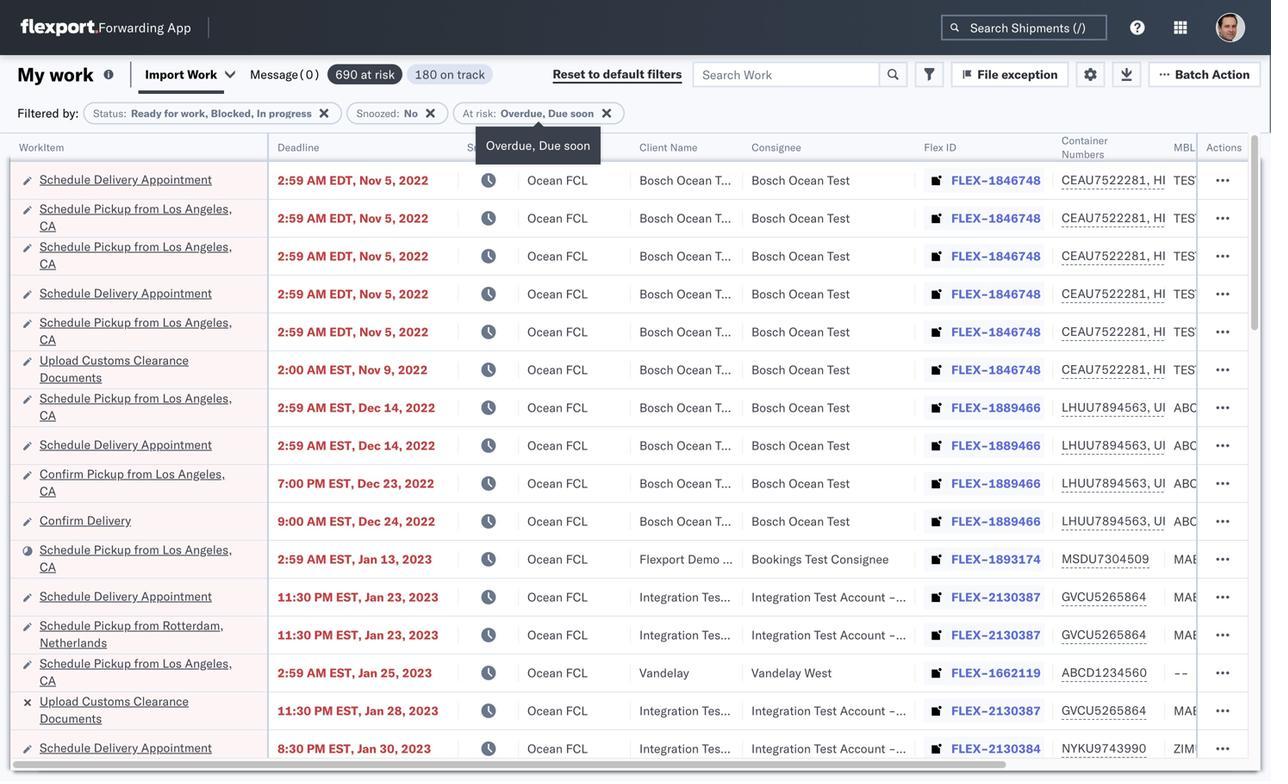 Task type: vqa. For each thing, say whether or not it's contained in the screenshot.
14th "Ocean FCL" from the top
yes



Task type: locate. For each thing, give the bounding box(es) containing it.
fcl
[[566, 173, 588, 188], [566, 211, 588, 226], [566, 249, 588, 264], [566, 287, 588, 302], [566, 324, 588, 340], [566, 362, 588, 377], [566, 400, 588, 415], [566, 438, 588, 453], [566, 476, 588, 491], [566, 514, 588, 529], [566, 552, 588, 567], [566, 590, 588, 605], [566, 628, 588, 643], [566, 666, 588, 681], [566, 704, 588, 719], [566, 742, 588, 757]]

3 1889466 from the top
[[989, 476, 1041, 491]]

2 upload customs clearance documents link from the top
[[40, 693, 245, 728]]

:
[[123, 107, 127, 120], [397, 107, 400, 120], [493, 107, 496, 120]]

1 vertical spatial documents
[[40, 711, 102, 727]]

lagerfeld left 2130384
[[925, 742, 976, 757]]

: left no
[[397, 107, 400, 120]]

0 vertical spatial maeu9408431
[[1174, 590, 1261, 605]]

consignee right demo
[[723, 552, 781, 567]]

ceau7522281, hlxu6269489, hlxu
[[1062, 172, 1271, 187], [1062, 210, 1271, 225], [1062, 248, 1271, 263], [1062, 286, 1271, 301], [1062, 324, 1271, 339], [1062, 362, 1271, 377]]

los
[[162, 201, 182, 216], [162, 239, 182, 254], [162, 315, 182, 330], [162, 391, 182, 406], [156, 467, 175, 482], [162, 543, 182, 558], [162, 656, 182, 671]]

3 edt, from the top
[[329, 249, 356, 264]]

gvcu5265864 up abcd1234560
[[1062, 627, 1147, 643]]

bosch ocean test
[[640, 173, 738, 188], [752, 173, 850, 188], [640, 211, 738, 226], [752, 211, 850, 226], [640, 249, 738, 264], [752, 249, 850, 264], [640, 287, 738, 302], [752, 287, 850, 302], [640, 324, 738, 340], [752, 324, 850, 340], [640, 362, 738, 377], [752, 362, 850, 377], [640, 400, 738, 415], [752, 400, 850, 415], [640, 438, 738, 453], [752, 438, 850, 453], [640, 476, 738, 491], [752, 476, 850, 491], [640, 514, 738, 529], [752, 514, 850, 529]]

ceau7522281, hlxu6269489, hlxu for first schedule delivery appointment button from the top
[[1062, 172, 1271, 187]]

maeu9408431 up 'zimu3048342'
[[1174, 704, 1261, 719]]

4 lagerfeld from the top
[[925, 742, 976, 757]]

schedule delivery appointment
[[40, 172, 212, 187], [40, 286, 212, 301], [40, 437, 212, 452], [40, 589, 212, 604], [40, 741, 212, 756]]

resize handle column header for 'container numbers' button
[[1145, 134, 1165, 782]]

0 horizontal spatial risk
[[375, 67, 395, 82]]

abcdefg784565
[[1174, 400, 1271, 415], [1174, 438, 1271, 453], [1174, 476, 1271, 491], [1174, 514, 1271, 529]]

2 schedule delivery appointment from the top
[[40, 286, 212, 301]]

from inside schedule pickup from rotterdam, netherlands
[[134, 618, 159, 633]]

2 am from the top
[[307, 211, 327, 226]]

filtered by:
[[17, 106, 79, 121]]

pm up 8:30 pm est, jan 30, 2023
[[314, 704, 333, 719]]

ca for sixth schedule pickup from los angeles, ca link from the top of the page
[[40, 674, 56, 689]]

6 schedule pickup from los angeles, ca link from the top
[[40, 655, 245, 690]]

est,
[[329, 362, 355, 377], [329, 400, 355, 415], [329, 438, 355, 453], [329, 476, 354, 491], [329, 514, 355, 529], [329, 552, 355, 567], [336, 590, 362, 605], [336, 628, 362, 643], [329, 666, 355, 681], [336, 704, 362, 719], [329, 742, 354, 757]]

my work
[[17, 62, 94, 86]]

3 2130387 from the top
[[989, 704, 1041, 719]]

2022
[[399, 173, 429, 188], [399, 211, 429, 226], [399, 249, 429, 264], [399, 287, 429, 302], [399, 324, 429, 340], [398, 362, 428, 377], [406, 400, 436, 415], [406, 438, 436, 453], [405, 476, 435, 491], [406, 514, 436, 529]]

from for sixth schedule pickup from los angeles, ca link from the top of the page
[[134, 656, 159, 671]]

0 vertical spatial clearance
[[133, 353, 189, 368]]

10 schedule from the top
[[40, 618, 91, 633]]

0 vertical spatial documents
[[40, 370, 102, 385]]

1 vertical spatial 2:59 am est, dec 14, 2022
[[278, 438, 436, 453]]

0 vertical spatial 2:59 am est, dec 14, 2022
[[278, 400, 436, 415]]

23, for schedule pickup from rotterdam, netherlands
[[387, 628, 406, 643]]

flex-2130387 up flex-1662119
[[952, 628, 1041, 643]]

appointment for "schedule delivery appointment" link associated with 5th schedule delivery appointment button from the top
[[141, 741, 212, 756]]

9 ocean fcl from the top
[[527, 476, 588, 491]]

ready
[[131, 107, 162, 120]]

client
[[640, 141, 667, 154]]

3 1846748 from the top
[[989, 249, 1041, 264]]

2023
[[402, 552, 432, 567], [409, 590, 439, 605], [409, 628, 439, 643], [402, 666, 432, 681], [409, 704, 439, 719], [401, 742, 431, 757]]

1 schedule pickup from los angeles, ca from the top
[[40, 201, 232, 234]]

2023 right 28,
[[409, 704, 439, 719]]

schedule pickup from los angeles, ca for fifth schedule pickup from los angeles, ca link from the bottom of the page
[[40, 239, 232, 271]]

1 karl from the top
[[899, 590, 921, 605]]

4 1889466 from the top
[[989, 514, 1041, 529]]

1 vertical spatial 2130387
[[989, 628, 1041, 643]]

gvcu5265864
[[1062, 590, 1147, 605], [1062, 627, 1147, 643], [1062, 703, 1147, 718]]

est, up 2:59 am est, jan 25, 2023
[[336, 628, 362, 643]]

pickup for 2nd schedule pickup from los angeles, ca button from the bottom of the page
[[94, 543, 131, 558]]

2 clearance from the top
[[133, 694, 189, 709]]

import work
[[145, 67, 217, 82]]

2 integration test account - karl lagerfeld from the top
[[752, 628, 976, 643]]

: left the ready
[[123, 107, 127, 120]]

10 flex- from the top
[[952, 514, 989, 529]]

resize handle column header for the consignee 'button'
[[895, 134, 915, 782]]

9 resize handle column header from the left
[[1227, 134, 1248, 782]]

690 at risk
[[335, 67, 395, 82]]

2 flex- from the top
[[952, 211, 989, 226]]

est, down "11:30 pm est, jan 28, 2023"
[[329, 742, 354, 757]]

jan left 28,
[[365, 704, 384, 719]]

2:59 am est, dec 14, 2022 down 2:00 am est, nov 9, 2022
[[278, 400, 436, 415]]

5 flex- from the top
[[952, 324, 989, 340]]

jan left 30,
[[357, 742, 377, 757]]

jan left 13,
[[358, 552, 378, 567]]

1 schedule pickup from los angeles, ca button from the top
[[40, 200, 245, 237]]

edt,
[[329, 173, 356, 188], [329, 211, 356, 226], [329, 249, 356, 264], [329, 287, 356, 302], [329, 324, 356, 340]]

14,
[[384, 400, 403, 415], [384, 438, 403, 453]]

4 2:59 from the top
[[278, 287, 304, 302]]

1 fcl from the top
[[566, 173, 588, 188]]

11 am from the top
[[307, 666, 327, 681]]

0 vertical spatial upload customs clearance documents link
[[40, 352, 245, 387]]

3 appointment from the top
[[141, 437, 212, 452]]

angeles, for sixth schedule pickup from los angeles, ca link from the top of the page
[[185, 656, 232, 671]]

pm for confirm pickup from los angeles, ca
[[307, 476, 326, 491]]

ceau7522281,
[[1062, 172, 1150, 187], [1062, 210, 1150, 225], [1062, 248, 1150, 263], [1062, 286, 1150, 301], [1062, 324, 1150, 339], [1062, 362, 1150, 377]]

ca for 5th schedule pickup from los angeles, ca link
[[40, 560, 56, 575]]

3 flex- from the top
[[952, 249, 989, 264]]

edt, for 1st schedule pickup from los angeles, ca link from the top of the page
[[329, 211, 356, 226]]

2 karl from the top
[[899, 628, 921, 643]]

1 vertical spatial upload
[[40, 694, 79, 709]]

2130387 down 1662119
[[989, 704, 1041, 719]]

1 appointment from the top
[[141, 172, 212, 187]]

confirm inside the "confirm pickup from los angeles, ca"
[[40, 467, 84, 482]]

documents inside button
[[40, 370, 102, 385]]

import
[[145, 67, 184, 82]]

3 ceau7522281, hlxu6269489, hlxu from the top
[[1062, 248, 1271, 263]]

lagerfeld down flex-1893174
[[925, 590, 976, 605]]

pickup for third schedule pickup from los angeles, ca button from the bottom of the page
[[94, 391, 131, 406]]

schedule pickup from los angeles, ca for 4th schedule pickup from los angeles, ca link from the bottom of the page
[[40, 315, 232, 347]]

11 ocean fcl from the top
[[527, 552, 588, 567]]

11:30 down 2:59 am est, jan 13, 2023
[[278, 590, 311, 605]]

2 vertical spatial maeu9408431
[[1174, 704, 1261, 719]]

11:30 pm est, jan 23, 2023 up 2:59 am est, jan 25, 2023
[[278, 628, 439, 643]]

confirm delivery
[[40, 513, 131, 528]]

from for 1st schedule pickup from los angeles, ca link from the top of the page
[[134, 201, 159, 216]]

jan
[[358, 552, 378, 567], [365, 590, 384, 605], [365, 628, 384, 643], [358, 666, 378, 681], [365, 704, 384, 719], [357, 742, 377, 757]]

6 1846748 from the top
[[989, 362, 1041, 377]]

28,
[[387, 704, 406, 719]]

progress
[[269, 107, 312, 120]]

message
[[250, 67, 298, 82]]

7 am from the top
[[307, 400, 327, 415]]

2130387 down 1893174
[[989, 590, 1041, 605]]

1846748
[[989, 173, 1041, 188], [989, 211, 1041, 226], [989, 249, 1041, 264], [989, 287, 1041, 302], [989, 324, 1041, 340], [989, 362, 1041, 377]]

1 schedule from the top
[[40, 172, 91, 187]]

11:30 pm est, jan 23, 2023
[[278, 590, 439, 605], [278, 628, 439, 643]]

risk
[[375, 67, 395, 82], [476, 107, 493, 120]]

consignee down search work text field
[[752, 141, 801, 154]]

1 vertical spatial 11:30
[[278, 628, 311, 643]]

1 integration from the top
[[752, 590, 811, 605]]

pm down 2:59 am est, jan 13, 2023
[[314, 590, 333, 605]]

ca inside the "confirm pickup from los angeles, ca"
[[40, 484, 56, 499]]

14, up the 7:00 pm est, dec 23, 2022
[[384, 438, 403, 453]]

actions
[[1207, 141, 1242, 154]]

4 resize handle column header from the left
[[610, 134, 631, 782]]

0 vertical spatial 23,
[[383, 476, 402, 491]]

4 schedule pickup from los angeles, ca link from the top
[[40, 390, 245, 424]]

consignee right bookings on the right bottom
[[831, 552, 889, 567]]

consignee
[[752, 141, 801, 154], [723, 552, 781, 567], [831, 552, 889, 567]]

3 schedule pickup from los angeles, ca button from the top
[[40, 314, 245, 350]]

11 fcl from the top
[[566, 552, 588, 567]]

2 vertical spatial 11:30
[[278, 704, 311, 719]]

11 schedule from the top
[[40, 656, 91, 671]]

hlxu
[[1245, 172, 1271, 187], [1245, 210, 1271, 225], [1245, 248, 1271, 263], [1245, 286, 1271, 301], [1245, 324, 1271, 339], [1245, 362, 1271, 377]]

flex-1889466
[[952, 400, 1041, 415], [952, 438, 1041, 453], [952, 476, 1041, 491], [952, 514, 1041, 529]]

0 vertical spatial upload
[[40, 353, 79, 368]]

pm right "8:30"
[[307, 742, 326, 757]]

2:59 am est, dec 14, 2022 up the 7:00 pm est, dec 23, 2022
[[278, 438, 436, 453]]

1 vertical spatial 11:30 pm est, jan 23, 2023
[[278, 628, 439, 643]]

flex-2130387 down flex-1893174
[[952, 590, 1041, 605]]

account
[[840, 590, 886, 605], [840, 628, 886, 643], [840, 704, 886, 719], [840, 742, 886, 757]]

from inside the "confirm pickup from los angeles, ca"
[[127, 467, 152, 482]]

file exception
[[978, 67, 1058, 82]]

mbl/mawb
[[1174, 141, 1234, 154]]

1889466
[[989, 400, 1041, 415], [989, 438, 1041, 453], [989, 476, 1041, 491], [989, 514, 1041, 529]]

0 horizontal spatial vandelay
[[640, 666, 689, 681]]

1 vertical spatial upload customs clearance documents
[[40, 694, 189, 727]]

ceau7522281, hlxu6269489, hlxu for the upload customs clearance documents button
[[1062, 362, 1271, 377]]

clearance
[[133, 353, 189, 368], [133, 694, 189, 709]]

confirm inside confirm delivery link
[[40, 513, 84, 528]]

est, up 2:59 am est, jan 13, 2023
[[329, 514, 355, 529]]

0 vertical spatial 11:30
[[278, 590, 311, 605]]

1 resize handle column header from the left
[[246, 134, 267, 782]]

2 ceau7522281, hlxu6269489, hlxu from the top
[[1062, 210, 1271, 225]]

1 vertical spatial gvcu5265864
[[1062, 627, 1147, 643]]

2 vertical spatial gvcu5265864
[[1062, 703, 1147, 718]]

schedule pickup from los angeles, ca for 5th schedule pickup from los angeles, ca link
[[40, 543, 232, 575]]

resize handle column header
[[246, 134, 267, 782], [438, 134, 459, 782], [498, 134, 519, 782], [610, 134, 631, 782], [722, 134, 743, 782], [895, 134, 915, 782], [1033, 134, 1053, 782], [1145, 134, 1165, 782], [1227, 134, 1248, 782]]

0 vertical spatial 14,
[[384, 400, 403, 415]]

from for 3rd schedule pickup from los angeles, ca link from the bottom
[[134, 391, 159, 406]]

14, down 9,
[[384, 400, 403, 415]]

4 2:59 am edt, nov 5, 2022 from the top
[[278, 287, 429, 302]]

11:30 up 2:59 am est, jan 25, 2023
[[278, 628, 311, 643]]

0 vertical spatial upload customs clearance documents
[[40, 353, 189, 385]]

vandelay west
[[752, 666, 832, 681]]

0 vertical spatial 2130387
[[989, 590, 1041, 605]]

5 1846748 from the top
[[989, 324, 1041, 340]]

documents
[[40, 370, 102, 385], [40, 711, 102, 727]]

schedule pickup from los angeles, ca for 3rd schedule pickup from los angeles, ca link from the bottom
[[40, 391, 232, 423]]

3 ca from the top
[[40, 332, 56, 347]]

pickup for first schedule pickup from los angeles, ca button from the bottom of the page
[[94, 656, 131, 671]]

ceau7522281, hlxu6269489, hlxu for first schedule pickup from los angeles, ca button from the top of the page
[[1062, 210, 1271, 225]]

pm right 7:00
[[307, 476, 326, 491]]

pickup inside schedule pickup from rotterdam, netherlands
[[94, 618, 131, 633]]

angeles, for 4th schedule pickup from los angeles, ca link from the bottom of the page
[[185, 315, 232, 330]]

2 1846748 from the top
[[989, 211, 1041, 226]]

1 lhuu7894563, uetu5238478 from the top
[[1062, 400, 1238, 415]]

0 vertical spatial flex-2130387
[[952, 590, 1041, 605]]

2130387 up 1662119
[[989, 628, 1041, 643]]

: right at
[[493, 107, 496, 120]]

1 14, from the top
[[384, 400, 403, 415]]

0 vertical spatial gvcu5265864
[[1062, 590, 1147, 605]]

pickup inside the "confirm pickup from los angeles, ca"
[[87, 467, 124, 482]]

23, up 24,
[[383, 476, 402, 491]]

container numbers button
[[1053, 130, 1148, 161]]

7:00 pm est, dec 23, 2022
[[278, 476, 435, 491]]

2023 down 2:59 am est, jan 13, 2023
[[409, 590, 439, 605]]

name
[[670, 141, 698, 154]]

2 integration from the top
[[752, 628, 811, 643]]

est, up "11:30 pm est, jan 28, 2023"
[[329, 666, 355, 681]]

2023 right 30,
[[401, 742, 431, 757]]

confirm down the "confirm pickup from los angeles, ca"
[[40, 513, 84, 528]]

los inside the "confirm pickup from los angeles, ca"
[[156, 467, 175, 482]]

3 schedule delivery appointment link from the top
[[40, 437, 212, 454]]

1 vertical spatial flex-2130387
[[952, 628, 1041, 643]]

2 : from the left
[[397, 107, 400, 120]]

ceau7522281, hlxu6269489, hlxu for 4th schedule delivery appointment button from the bottom
[[1062, 286, 1271, 301]]

15 ocean fcl from the top
[[527, 704, 588, 719]]

1 vertical spatial 14,
[[384, 438, 403, 453]]

8:30
[[278, 742, 304, 757]]

ocean fcl
[[527, 173, 588, 188], [527, 211, 588, 226], [527, 249, 588, 264], [527, 287, 588, 302], [527, 324, 588, 340], [527, 362, 588, 377], [527, 400, 588, 415], [527, 438, 588, 453], [527, 476, 588, 491], [527, 514, 588, 529], [527, 552, 588, 567], [527, 590, 588, 605], [527, 628, 588, 643], [527, 666, 588, 681], [527, 704, 588, 719], [527, 742, 588, 757]]

at risk : overdue, due soon
[[463, 107, 594, 120]]

gvcu5265864 up nyku9743990
[[1062, 703, 1147, 718]]

6 schedule from the top
[[40, 391, 91, 406]]

upload inside button
[[40, 353, 79, 368]]

9 schedule from the top
[[40, 589, 91, 604]]

5,
[[385, 173, 396, 188], [385, 211, 396, 226], [385, 249, 396, 264], [385, 287, 396, 302], [385, 324, 396, 340]]

confirm delivery link
[[40, 512, 131, 530]]

15 flex- from the top
[[952, 704, 989, 719]]

pickup for fifth schedule pickup from los angeles, ca button from the bottom of the page
[[94, 239, 131, 254]]

1 flex-1846748 from the top
[[952, 173, 1041, 188]]

2 fcl from the top
[[566, 211, 588, 226]]

2 vertical spatial 23,
[[387, 628, 406, 643]]

delivery inside button
[[87, 513, 131, 528]]

bosch
[[640, 173, 674, 188], [752, 173, 786, 188], [640, 211, 674, 226], [752, 211, 786, 226], [640, 249, 674, 264], [752, 249, 786, 264], [640, 287, 674, 302], [752, 287, 786, 302], [640, 324, 674, 340], [752, 324, 786, 340], [640, 362, 674, 377], [752, 362, 786, 377], [640, 400, 674, 415], [752, 400, 786, 415], [640, 438, 674, 453], [752, 438, 786, 453], [640, 476, 674, 491], [752, 476, 786, 491], [640, 514, 674, 529], [752, 514, 786, 529]]

angeles, inside the "confirm pickup from los angeles, ca"
[[178, 467, 225, 482]]

2 schedule pickup from los angeles, ca from the top
[[40, 239, 232, 271]]

confirm for confirm pickup from los angeles, ca
[[40, 467, 84, 482]]

vandelay for vandelay
[[640, 666, 689, 681]]

2 flex-1846748 from the top
[[952, 211, 1041, 226]]

ceau7522281, for 1st schedule pickup from los angeles, ca link from the top of the page
[[1062, 210, 1150, 225]]

0 vertical spatial risk
[[375, 67, 395, 82]]

default
[[603, 66, 644, 81]]

abcd1234560
[[1062, 665, 1147, 680]]

schedule delivery appointment link
[[40, 171, 212, 188], [40, 285, 212, 302], [40, 437, 212, 454], [40, 588, 212, 605], [40, 740, 212, 757]]

workitem button
[[10, 137, 250, 154]]

2130387
[[989, 590, 1041, 605], [989, 628, 1041, 643], [989, 704, 1041, 719]]

hlxu for first upload customs clearance documents link from the top of the page
[[1245, 362, 1271, 377]]

upload customs clearance documents inside button
[[40, 353, 189, 385]]

: for snoozed
[[397, 107, 400, 120]]

1 horizontal spatial vandelay
[[752, 666, 801, 681]]

lhuu7894563, uetu5238478
[[1062, 400, 1238, 415], [1062, 438, 1238, 453], [1062, 476, 1238, 491], [1062, 514, 1238, 529]]

2023 right 13,
[[402, 552, 432, 567]]

1 vertical spatial 23,
[[387, 590, 406, 605]]

schedule pickup from los angeles, ca for 1st schedule pickup from los angeles, ca link from the top of the page
[[40, 201, 232, 234]]

lagerfeld down flex-1662119
[[925, 704, 976, 719]]

lagerfeld up flex-1662119
[[925, 628, 976, 643]]

appointment for first schedule delivery appointment button from the top's "schedule delivery appointment" link
[[141, 172, 212, 187]]

2023 up 2:59 am est, jan 25, 2023
[[409, 628, 439, 643]]

gvcu5265864 down msdu7304509
[[1062, 590, 1147, 605]]

flex-1846748 for first upload customs clearance documents link from the top of the page
[[952, 362, 1041, 377]]

0 vertical spatial confirm
[[40, 467, 84, 482]]

maeu9408431
[[1174, 590, 1261, 605], [1174, 628, 1261, 643], [1174, 704, 1261, 719]]

2 vertical spatial 2130387
[[989, 704, 1041, 719]]

ca for confirm pickup from los angeles, ca link
[[40, 484, 56, 499]]

maeu9408431 up --
[[1174, 628, 1261, 643]]

2 hlxu6269489, from the top
[[1153, 210, 1242, 225]]

2023 right 25, at the left bottom of the page
[[402, 666, 432, 681]]

consignee button
[[743, 137, 898, 154]]

4 schedule pickup from los angeles, ca from the top
[[40, 391, 232, 423]]

maeu9408431 down 'maeu9736123'
[[1174, 590, 1261, 605]]

flex-1846748
[[952, 173, 1041, 188], [952, 211, 1041, 226], [952, 249, 1041, 264], [952, 287, 1041, 302], [952, 324, 1041, 340], [952, 362, 1041, 377]]

ceau7522281, for "schedule delivery appointment" link related to 4th schedule delivery appointment button from the bottom
[[1062, 286, 1150, 301]]

0 horizontal spatial :
[[123, 107, 127, 120]]

jan down 13,
[[365, 590, 384, 605]]

upload customs clearance documents for first upload customs clearance documents link from the top of the page
[[40, 353, 189, 385]]

message (0)
[[250, 67, 321, 82]]

uetu5238478
[[1154, 400, 1238, 415], [1154, 438, 1238, 453], [1154, 476, 1238, 491], [1154, 514, 1238, 529]]

1 horizontal spatial risk
[[476, 107, 493, 120]]

flex-2130387 down flex-1662119
[[952, 704, 1041, 719]]

4 flex- from the top
[[952, 287, 989, 302]]

am
[[307, 173, 327, 188], [307, 211, 327, 226], [307, 249, 327, 264], [307, 287, 327, 302], [307, 324, 327, 340], [307, 362, 327, 377], [307, 400, 327, 415], [307, 438, 327, 453], [307, 514, 327, 529], [307, 552, 327, 567], [307, 666, 327, 681]]

1 vertical spatial risk
[[476, 107, 493, 120]]

delivery
[[94, 172, 138, 187], [94, 286, 138, 301], [94, 437, 138, 452], [87, 513, 131, 528], [94, 589, 138, 604], [94, 741, 138, 756]]

no
[[404, 107, 418, 120]]

3 schedule delivery appointment from the top
[[40, 437, 212, 452]]

lagerfeld
[[925, 590, 976, 605], [925, 628, 976, 643], [925, 704, 976, 719], [925, 742, 976, 757]]

resize handle column header for workitem 'button' on the left of page
[[246, 134, 267, 782]]

14 fcl from the top
[[566, 666, 588, 681]]

1 vertical spatial confirm
[[40, 513, 84, 528]]

pm up 2:59 am est, jan 25, 2023
[[314, 628, 333, 643]]

numbers
[[1062, 148, 1104, 161]]

23, down 13,
[[387, 590, 406, 605]]

11:30 pm est, jan 23, 2023 down 2:59 am est, jan 13, 2023
[[278, 590, 439, 605]]

4 account from the top
[[840, 742, 886, 757]]

2:59 am edt, nov 5, 2022
[[278, 173, 429, 188], [278, 211, 429, 226], [278, 249, 429, 264], [278, 287, 429, 302], [278, 324, 429, 340]]

schedule delivery appointment link for second schedule delivery appointment button from the bottom
[[40, 588, 212, 605]]

4 lhuu7894563, uetu5238478 from the top
[[1062, 514, 1238, 529]]

2 ca from the top
[[40, 256, 56, 271]]

2:00
[[278, 362, 304, 377]]

clearance inside the upload customs clearance documents button
[[133, 353, 189, 368]]

2 horizontal spatial :
[[493, 107, 496, 120]]

9,
[[384, 362, 395, 377]]

13 flex- from the top
[[952, 628, 989, 643]]

2 vertical spatial flex-2130387
[[952, 704, 1041, 719]]

appointment for "schedule delivery appointment" link related to 4th schedule delivery appointment button from the bottom
[[141, 286, 212, 301]]

4 edt, from the top
[[329, 287, 356, 302]]

dec down 2:00 am est, nov 9, 2022
[[358, 400, 381, 415]]

1 vertical spatial upload customs clearance documents link
[[40, 693, 245, 728]]

5, for "schedule delivery appointment" link related to 4th schedule delivery appointment button from the bottom
[[385, 287, 396, 302]]

11:30 up "8:30"
[[278, 704, 311, 719]]

pickup for first schedule pickup from los angeles, ca button from the top of the page
[[94, 201, 131, 216]]

6 hlxu from the top
[[1245, 362, 1271, 377]]

pm for schedule delivery appointment
[[307, 742, 326, 757]]

schedule pickup from los angeles, ca for sixth schedule pickup from los angeles, ca link from the top of the page
[[40, 656, 232, 689]]

customs inside button
[[82, 353, 130, 368]]

confirm pickup from los angeles, ca link
[[40, 466, 245, 500]]

container
[[1062, 134, 1108, 147]]

est, up 9:00 am est, dec 24, 2022
[[329, 476, 354, 491]]

appointment
[[141, 172, 212, 187], [141, 286, 212, 301], [141, 437, 212, 452], [141, 589, 212, 604], [141, 741, 212, 756]]

container numbers
[[1062, 134, 1108, 161]]

schedule pickup from los angeles, ca
[[40, 201, 232, 234], [40, 239, 232, 271], [40, 315, 232, 347], [40, 391, 232, 423], [40, 543, 232, 575], [40, 656, 232, 689]]

1 vertical spatial clearance
[[133, 694, 189, 709]]

9 am from the top
[[307, 514, 327, 529]]

est, down 9:00 am est, dec 24, 2022
[[329, 552, 355, 567]]

1 lagerfeld from the top
[[925, 590, 976, 605]]

0 vertical spatial 11:30 pm est, jan 23, 2023
[[278, 590, 439, 605]]

23, up 25, at the left bottom of the page
[[387, 628, 406, 643]]

1 vertical spatial customs
[[82, 694, 130, 709]]

2:59 am est, jan 25, 2023
[[278, 666, 432, 681]]

resize handle column header for "mode" button
[[610, 134, 631, 782]]

ceau7522281, for first upload customs clearance documents link from the top of the page
[[1062, 362, 1150, 377]]

upload customs clearance documents
[[40, 353, 189, 385], [40, 694, 189, 727]]

3 fcl from the top
[[566, 249, 588, 264]]

1 horizontal spatial :
[[397, 107, 400, 120]]

edt, for "schedule delivery appointment" link related to 4th schedule delivery appointment button from the bottom
[[329, 287, 356, 302]]

schedule delivery appointment link for first schedule delivery appointment button from the top
[[40, 171, 212, 188]]

pickup for third schedule pickup from los angeles, ca button from the top of the page
[[94, 315, 131, 330]]

schedule inside schedule pickup from rotterdam, netherlands
[[40, 618, 91, 633]]

1 hlxu from the top
[[1245, 172, 1271, 187]]

angeles, for fifth schedule pickup from los angeles, ca link from the bottom of the page
[[185, 239, 232, 254]]

1 schedule delivery appointment button from the top
[[40, 171, 212, 190]]

consignee for flexport demo consignee
[[723, 552, 781, 567]]

1 upload customs clearance documents link from the top
[[40, 352, 245, 387]]

0 vertical spatial customs
[[82, 353, 130, 368]]

hlxu for 1st schedule pickup from los angeles, ca link from the top of the page
[[1245, 210, 1271, 225]]

confirm up confirm delivery
[[40, 467, 84, 482]]

west
[[804, 666, 832, 681]]

1 vertical spatial maeu9408431
[[1174, 628, 1261, 643]]

workitem
[[19, 141, 64, 154]]

8 am from the top
[[307, 438, 327, 453]]



Task type: describe. For each thing, give the bounding box(es) containing it.
status : ready for work, blocked, in progress
[[93, 107, 312, 120]]

3 flex-1846748 from the top
[[952, 249, 1041, 264]]

batch action
[[1175, 67, 1250, 82]]

11:30 pm est, jan 28, 2023
[[278, 704, 439, 719]]

3 resize handle column header from the left
[[498, 134, 519, 782]]

1 flex- from the top
[[952, 173, 989, 188]]

flex-1846748 for "schedule delivery appointment" link related to 4th schedule delivery appointment button from the bottom
[[952, 287, 1041, 302]]

at
[[361, 67, 372, 82]]

5, for 1st schedule pickup from los angeles, ca link from the top of the page
[[385, 211, 396, 226]]

at
[[463, 107, 473, 120]]

7 flex- from the top
[[952, 400, 989, 415]]

1 2:59 from the top
[[278, 173, 304, 188]]

dec up the 7:00 pm est, dec 23, 2022
[[358, 438, 381, 453]]

client name
[[640, 141, 698, 154]]

2 2130387 from the top
[[989, 628, 1041, 643]]

5 hlxu from the top
[[1245, 324, 1271, 339]]

netherlands
[[40, 636, 107, 651]]

4 hlxu6269489, from the top
[[1153, 286, 1242, 301]]

(0)
[[298, 67, 321, 82]]

2:00 am est, nov 9, 2022
[[278, 362, 428, 377]]

3 lagerfeld from the top
[[925, 704, 976, 719]]

schedule delivery appointment link for 4th schedule delivery appointment button from the bottom
[[40, 285, 212, 302]]

5 am from the top
[[307, 324, 327, 340]]

flex
[[924, 141, 943, 154]]

1662119
[[989, 666, 1041, 681]]

6 am from the top
[[307, 362, 327, 377]]

180
[[415, 67, 437, 82]]

ca for 1st schedule pickup from los angeles, ca link from the top of the page
[[40, 218, 56, 234]]

: for status
[[123, 107, 127, 120]]

confirm delivery button
[[40, 512, 131, 531]]

pm for schedule pickup from rotterdam, netherlands
[[314, 628, 333, 643]]

3 flex-1889466 from the top
[[952, 476, 1041, 491]]

5 schedule delivery appointment from the top
[[40, 741, 212, 756]]

1 gvcu5265864 from the top
[[1062, 590, 1147, 605]]

12 flex- from the top
[[952, 590, 989, 605]]

3 11:30 from the top
[[278, 704, 311, 719]]

hlxu for "schedule delivery appointment" link related to 4th schedule delivery appointment button from the bottom
[[1245, 286, 1271, 301]]

4 flex-1889466 from the top
[[952, 514, 1041, 529]]

2:59 am est, jan 13, 2023
[[278, 552, 432, 567]]

ca for 4th schedule pickup from los angeles, ca link from the bottom of the page
[[40, 332, 56, 347]]

flexport. image
[[21, 19, 98, 36]]

4 lhuu7894563, from the top
[[1062, 514, 1151, 529]]

14 ocean fcl from the top
[[527, 666, 588, 681]]

24,
[[384, 514, 403, 529]]

3 : from the left
[[493, 107, 496, 120]]

overdue,
[[501, 107, 546, 120]]

blocked,
[[211, 107, 254, 120]]

resize handle column header for flex id button
[[1033, 134, 1053, 782]]

13,
[[381, 552, 399, 567]]

3 am from the top
[[307, 249, 327, 264]]

5 2:59 from the top
[[278, 324, 304, 340]]

nyku9743990
[[1062, 741, 1147, 756]]

mode button
[[519, 137, 614, 154]]

mbl/mawb number
[[1174, 141, 1271, 154]]

10 am from the top
[[307, 552, 327, 567]]

2 abcdefg784565 from the top
[[1174, 438, 1271, 453]]

resize handle column header for client name button
[[722, 134, 743, 782]]

ca for fifth schedule pickup from los angeles, ca link from the bottom of the page
[[40, 256, 56, 271]]

from for schedule pickup from rotterdam, netherlands link
[[134, 618, 159, 633]]

ca for 3rd schedule pickup from los angeles, ca link from the bottom
[[40, 408, 56, 423]]

1 am from the top
[[307, 173, 327, 188]]

flexport
[[640, 552, 685, 567]]

id
[[946, 141, 956, 154]]

est, down 2:59 am est, jan 13, 2023
[[336, 590, 362, 605]]

upload for first upload customs clearance documents link from the top of the page
[[40, 353, 79, 368]]

9:00
[[278, 514, 304, 529]]

est, left 9,
[[329, 362, 355, 377]]

flex id button
[[915, 137, 1036, 154]]

msdu7304509
[[1062, 552, 1150, 567]]

1 2130387 from the top
[[989, 590, 1041, 605]]

deadline
[[278, 141, 319, 154]]

2 14, from the top
[[384, 438, 403, 453]]

180 on track
[[415, 67, 485, 82]]

angeles, for 3rd schedule pickup from los angeles, ca link from the bottom
[[185, 391, 232, 406]]

schedule delivery appointment link for 5th schedule delivery appointment button from the top
[[40, 740, 212, 757]]

Search Shipments (/) text field
[[941, 15, 1108, 41]]

from for 5th schedule pickup from los angeles, ca link
[[134, 543, 159, 558]]

5 flex-1846748 from the top
[[952, 324, 1041, 340]]

3 uetu5238478 from the top
[[1154, 476, 1238, 491]]

1 1846748 from the top
[[989, 173, 1041, 188]]

Search Work text field
[[692, 62, 880, 87]]

5 schedule pickup from los angeles, ca link from the top
[[40, 542, 245, 576]]

upload customs clearance documents for 1st upload customs clearance documents link from the bottom
[[40, 694, 189, 727]]

from for 4th schedule pickup from los angeles, ca link from the bottom of the page
[[134, 315, 159, 330]]

1 flex-1889466 from the top
[[952, 400, 1041, 415]]

forwarding app link
[[21, 19, 191, 36]]

rotterdam,
[[162, 618, 224, 633]]

track
[[457, 67, 485, 82]]

5 schedule pickup from los angeles, ca button from the top
[[40, 542, 245, 578]]

2130384
[[989, 742, 1041, 757]]

5 schedule delivery appointment button from the top
[[40, 740, 212, 759]]

deadline button
[[269, 137, 441, 154]]

1 flex-2130387 from the top
[[952, 590, 1041, 605]]

number
[[1237, 141, 1271, 154]]

mode
[[527, 141, 554, 154]]

6 flex- from the top
[[952, 362, 989, 377]]

7:00
[[278, 476, 304, 491]]

690
[[335, 67, 358, 82]]

confirm pickup from los angeles, ca
[[40, 467, 225, 499]]

1 hlxu6269489, from the top
[[1153, 172, 1242, 187]]

2 flex-1889466 from the top
[[952, 438, 1041, 453]]

--
[[1174, 666, 1189, 681]]

status
[[93, 107, 123, 120]]

from for confirm pickup from los angeles, ca link
[[127, 467, 152, 482]]

schedule delivery appointment link for 3rd schedule delivery appointment button from the bottom
[[40, 437, 212, 454]]

1 maeu9408431 from the top
[[1174, 590, 1261, 605]]

my
[[17, 62, 45, 86]]

reset
[[553, 66, 585, 81]]

maeu9736123
[[1174, 552, 1261, 567]]

4 fcl from the top
[[566, 287, 588, 302]]

12 fcl from the top
[[566, 590, 588, 605]]

3 ocean fcl from the top
[[527, 249, 588, 264]]

snoozed
[[357, 107, 397, 120]]

angeles, for 1st schedule pickup from los angeles, ca link from the top of the page
[[185, 201, 232, 216]]

from for fifth schedule pickup from los angeles, ca link from the bottom of the page
[[134, 239, 159, 254]]

consignee inside 'button'
[[752, 141, 801, 154]]

jan up 25, at the left bottom of the page
[[365, 628, 384, 643]]

documents for first upload customs clearance documents link from the top of the page
[[40, 370, 102, 385]]

2 gvcu5265864 from the top
[[1062, 627, 1147, 643]]

upload for 1st upload customs clearance documents link from the bottom
[[40, 694, 79, 709]]

by:
[[62, 106, 79, 121]]

8 2:59 from the top
[[278, 552, 304, 567]]

5 hlxu6269489, from the top
[[1153, 324, 1242, 339]]

angeles, for 5th schedule pickup from los angeles, ca link
[[185, 543, 232, 558]]

3 flex-2130387 from the top
[[952, 704, 1041, 719]]

appointment for 3rd schedule delivery appointment button from the bottom's "schedule delivery appointment" link
[[141, 437, 212, 452]]

edt, for first schedule delivery appointment button from the top's "schedule delivery appointment" link
[[329, 173, 356, 188]]

filters
[[647, 66, 682, 81]]

reset to default filters button
[[542, 62, 692, 87]]

work,
[[181, 107, 208, 120]]

schedule pickup from rotterdam, netherlands link
[[40, 618, 245, 652]]

5 fcl from the top
[[566, 324, 588, 340]]

reset to default filters
[[553, 66, 682, 81]]

vandelay for vandelay west
[[752, 666, 801, 681]]

est, up 8:30 pm est, jan 30, 2023
[[336, 704, 362, 719]]

2 ocean fcl from the top
[[527, 211, 588, 226]]

clearance for 1st upload customs clearance documents link from the bottom
[[133, 694, 189, 709]]

ceau7522281, for first schedule delivery appointment button from the top's "schedule delivery appointment" link
[[1062, 172, 1150, 187]]

zimu3048342
[[1174, 742, 1256, 757]]

est, down 2:00 am est, nov 9, 2022
[[329, 400, 355, 415]]

3 karl from the top
[[899, 704, 921, 719]]

11 flex- from the top
[[952, 552, 989, 567]]

appointment for "schedule delivery appointment" link associated with second schedule delivery appointment button from the bottom
[[141, 589, 212, 604]]

1893174
[[989, 552, 1041, 567]]

10 fcl from the top
[[566, 514, 588, 529]]

dec left 24,
[[358, 514, 381, 529]]

5 test123456 from the top
[[1174, 324, 1247, 340]]

angeles, for confirm pickup from los angeles, ca link
[[178, 467, 225, 482]]

bookings
[[752, 552, 802, 567]]

flex-1846748 for 1st schedule pickup from los angeles, ca link from the top of the page
[[952, 211, 1041, 226]]

snooze
[[467, 141, 501, 154]]

8:30 pm est, jan 30, 2023
[[278, 742, 431, 757]]

exception
[[1002, 67, 1058, 82]]

est, up the 7:00 pm est, dec 23, 2022
[[329, 438, 355, 453]]

3 ceau7522281, from the top
[[1062, 248, 1150, 263]]

9:00 am est, dec 24, 2022
[[278, 514, 436, 529]]

5 edt, from the top
[[329, 324, 356, 340]]

3 integration test account - karl lagerfeld from the top
[[752, 704, 976, 719]]

flex-1893174
[[952, 552, 1041, 567]]

3 schedule delivery appointment button from the top
[[40, 437, 212, 455]]

dec up 9:00 am est, dec 24, 2022
[[357, 476, 380, 491]]

9 fcl from the top
[[566, 476, 588, 491]]

2 lhuu7894563, from the top
[[1062, 438, 1151, 453]]

confirm for confirm delivery
[[40, 513, 84, 528]]

4 schedule delivery appointment from the top
[[40, 589, 212, 604]]

forwarding app
[[98, 19, 191, 36]]

3 maeu9408431 from the top
[[1174, 704, 1261, 719]]

flex id
[[924, 141, 956, 154]]

documents for 1st upload customs clearance documents link from the bottom
[[40, 711, 102, 727]]

23, for confirm pickup from los angeles, ca
[[383, 476, 402, 491]]

client name button
[[631, 137, 726, 154]]

consignee for bookings test consignee
[[831, 552, 889, 567]]

clearance for first upload customs clearance documents link from the top of the page
[[133, 353, 189, 368]]

1 abcdefg784565 from the top
[[1174, 400, 1271, 415]]

6 ocean fcl from the top
[[527, 362, 588, 377]]

flexport demo consignee
[[640, 552, 781, 567]]

demo
[[688, 552, 720, 567]]

3 2:59 from the top
[[278, 249, 304, 264]]

1 uetu5238478 from the top
[[1154, 400, 1238, 415]]

1 11:30 from the top
[[278, 590, 311, 605]]

hlxu for first schedule delivery appointment button from the top's "schedule delivery appointment" link
[[1245, 172, 1271, 187]]

flex-2130384
[[952, 742, 1041, 757]]

resize handle column header for deadline button
[[438, 134, 459, 782]]

mbl/mawb number button
[[1165, 137, 1271, 154]]

1 2:59 am est, dec 14, 2022 from the top
[[278, 400, 436, 415]]

in
[[257, 107, 266, 120]]

jan left 25, at the left bottom of the page
[[358, 666, 378, 681]]

2 test123456 from the top
[[1174, 211, 1247, 226]]

schedule pickup from rotterdam, netherlands
[[40, 618, 224, 651]]

1 2:59 am edt, nov 5, 2022 from the top
[[278, 173, 429, 188]]

bookings test consignee
[[752, 552, 889, 567]]

2 2:59 am edt, nov 5, 2022 from the top
[[278, 211, 429, 226]]

2 schedule pickup from los angeles, ca link from the top
[[40, 238, 245, 273]]

upload customs clearance documents button
[[40, 352, 245, 388]]

work
[[49, 62, 94, 86]]

5, for first schedule delivery appointment button from the top's "schedule delivery appointment" link
[[385, 173, 396, 188]]

3 schedule pickup from los angeles, ca link from the top
[[40, 314, 245, 349]]

schedule pickup from rotterdam, netherlands button
[[40, 618, 245, 654]]

3 lhuu7894563, uetu5238478 from the top
[[1062, 476, 1238, 491]]

10 ocean fcl from the top
[[527, 514, 588, 529]]

soon
[[570, 107, 594, 120]]

5 schedule from the top
[[40, 315, 91, 330]]

6 fcl from the top
[[566, 362, 588, 377]]

2 2:59 am est, dec 14, 2022 from the top
[[278, 438, 436, 453]]

5 ocean fcl from the top
[[527, 324, 588, 340]]

pickup for confirm pickup from los angeles, ca button
[[87, 467, 124, 482]]

2 customs from the top
[[82, 694, 130, 709]]

8 flex- from the top
[[952, 438, 989, 453]]

8 ocean fcl from the top
[[527, 438, 588, 453]]

4 schedule pickup from los angeles, ca button from the top
[[40, 390, 245, 426]]

flex-1846748 for first schedule delivery appointment button from the top's "schedule delivery appointment" link
[[952, 173, 1041, 188]]

6 2:59 from the top
[[278, 400, 304, 415]]

forwarding
[[98, 19, 164, 36]]

for
[[164, 107, 178, 120]]

pickup for schedule pickup from rotterdam, netherlands button
[[94, 618, 131, 633]]

6 test123456 from the top
[[1174, 362, 1247, 377]]

app
[[167, 19, 191, 36]]

import work button
[[145, 67, 217, 82]]

3 hlxu6269489, from the top
[[1153, 248, 1242, 263]]

2 maeu9408431 from the top
[[1174, 628, 1261, 643]]

snoozed : no
[[357, 107, 418, 120]]



